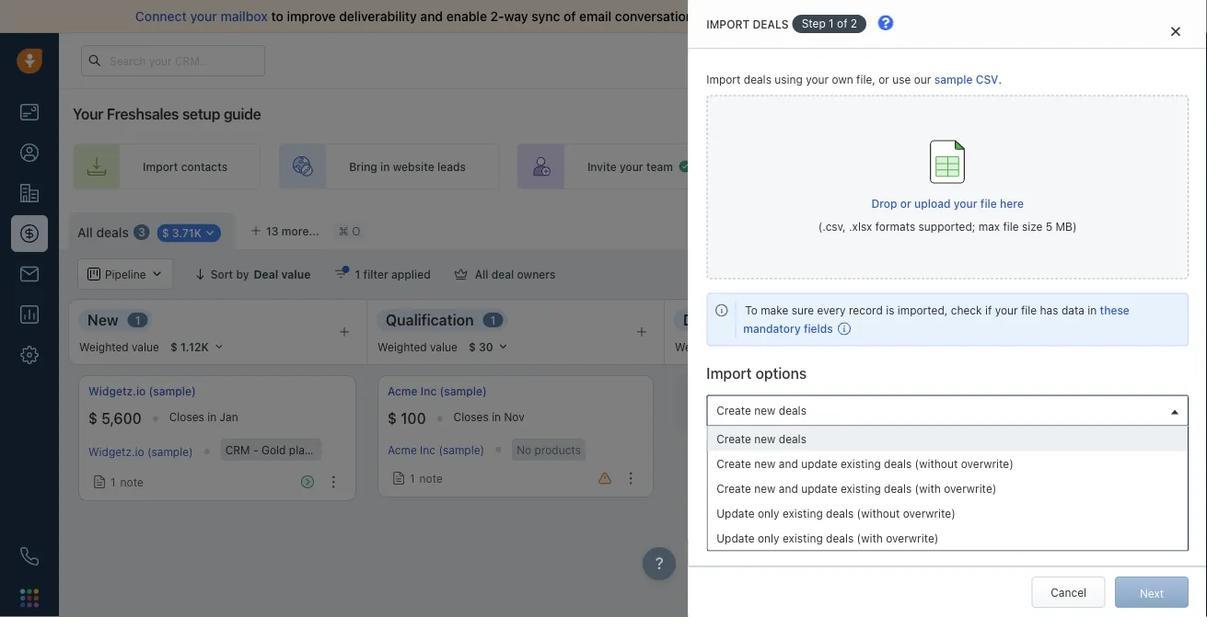Task type: vqa. For each thing, say whether or not it's contained in the screenshot.
Create custom sales activity
no



Task type: locate. For each thing, give the bounding box(es) containing it.
1 vertical spatial acme
[[388, 444, 417, 457]]

add for demo
[[1077, 397, 1098, 410]]

1 vertical spatial update
[[717, 532, 755, 545]]

applied
[[391, 268, 431, 281]]

widgetz.io (sample) link up 5,600
[[88, 384, 196, 400]]

size
[[1022, 221, 1043, 234]]

create for "create sales sequence" link
[[1069, 160, 1104, 173]]

1 horizontal spatial 1 note
[[410, 472, 443, 485]]

0 horizontal spatial file
[[981, 197, 997, 210]]

john smith button
[[707, 490, 934, 521]]

(with
[[915, 483, 941, 496], [857, 532, 883, 545]]

team inside invite your team link
[[646, 160, 673, 173]]

acme up the $ 100 at left
[[388, 385, 418, 398]]

1 horizontal spatial of
[[837, 17, 848, 30]]

of inside the import options dialog
[[837, 17, 848, 30]]

0 horizontal spatial (without
[[857, 508, 900, 520]]

(sample) inside "link"
[[440, 385, 487, 398]]

your for your trial ends in 21 days
[[704, 54, 726, 66]]

1 note down 100
[[410, 472, 443, 485]]

1 vertical spatial create new deals
[[717, 433, 807, 446]]

create new deals
[[717, 404, 807, 417], [717, 433, 807, 446]]

0 horizontal spatial sales
[[799, 9, 831, 24]]

1 note down 5,600
[[111, 476, 143, 489]]

overwrite) down update only existing deals (without overwrite) option
[[886, 532, 939, 545]]

1 widgetz.io from the top
[[88, 385, 146, 398]]

0 vertical spatial data
[[834, 9, 861, 24]]

don't
[[908, 9, 940, 24]]

existing
[[841, 458, 881, 471], [841, 483, 881, 496], [783, 508, 823, 520], [783, 532, 823, 545]]

days
[[802, 54, 824, 66]]

widgetz.io down the $ 5,600
[[88, 446, 144, 459]]

create new deals up owner
[[717, 433, 807, 446]]

existing down the john smith button
[[783, 532, 823, 545]]

container_wx8msf4aqz5i3rn1 image for settings
[[895, 222, 908, 235]]

acme inc (sample) link down 100
[[388, 444, 485, 457]]

your up (.csv, .xlsx formats supported; max file size 5 mb)
[[954, 197, 978, 210]]

container_wx8msf4aqz5i3rn1 image left quotas in the right top of the page
[[943, 268, 956, 281]]

to
[[271, 9, 284, 24], [975, 9, 987, 24], [880, 160, 891, 173]]

overwrite) inside create new and update existing deals (without overwrite) option
[[961, 458, 1014, 471]]

2 horizontal spatial add deal
[[1142, 222, 1189, 235]]

plan
[[289, 444, 311, 457]]

note down 100
[[420, 472, 443, 485]]

update inside update only existing deals (without overwrite) option
[[717, 508, 755, 520]]

0 vertical spatial update
[[717, 508, 755, 520]]

2 horizontal spatial your
[[995, 305, 1018, 317]]

1 horizontal spatial to
[[880, 160, 891, 173]]

enable
[[446, 9, 487, 24]]

your freshsales setup guide
[[73, 105, 261, 123]]

new inside create new and update existing deals (without overwrite) option
[[755, 458, 776, 471]]

0
[[769, 314, 776, 327], [1025, 314, 1033, 327]]

create up skip
[[717, 404, 751, 417]]

update down john
[[717, 532, 755, 545]]

2 widgetz.io (sample) link from the top
[[88, 446, 193, 459]]

update up the update only existing deals (without overwrite) at the bottom of page
[[801, 483, 838, 496]]

route leads to your team link
[[744, 144, 980, 190]]

0 horizontal spatial of
[[564, 9, 576, 24]]

import deals up trial
[[707, 17, 789, 30]]

your up drop
[[894, 160, 917, 173]]

0 vertical spatial inc
[[421, 385, 437, 398]]

your
[[704, 54, 726, 66], [73, 105, 103, 123], [995, 305, 1018, 317]]

0 horizontal spatial 1 note
[[111, 476, 143, 489]]

overwrite) inside update only existing deals (without overwrite) option
[[903, 508, 956, 520]]

only for update only existing deals (without overwrite)
[[758, 508, 780, 520]]

overwrite) inside update only existing deals (with overwrite) option
[[886, 532, 939, 545]]

1 horizontal spatial team
[[920, 160, 947, 173]]

0 right to
[[769, 314, 776, 327]]

1 horizontal spatial data
[[1062, 305, 1085, 317]]

1 new from the top
[[755, 404, 776, 417]]

.
[[999, 73, 1002, 86]]

file left size
[[1003, 221, 1019, 234]]

or
[[879, 73, 890, 86], [901, 197, 912, 210]]

1 update from the top
[[717, 508, 755, 520]]

your right the invite
[[620, 160, 643, 173]]

2 widgetz.io from the top
[[88, 446, 144, 459]]

import contacts link
[[73, 144, 261, 190]]

freshworks switcher image
[[20, 590, 39, 608]]

new inside create new and update existing deals (with overwrite) option
[[755, 483, 776, 496]]

(without inside update only existing deals (without overwrite) option
[[857, 508, 900, 520]]

1 horizontal spatial or
[[901, 197, 912, 210]]

bring in website leads
[[349, 160, 466, 173]]

1 widgetz.io (sample) from the top
[[88, 385, 196, 398]]

of
[[564, 9, 576, 24], [837, 17, 848, 30]]

and down duplicates
[[779, 458, 798, 471]]

acme inc (sample) link up 100
[[388, 384, 487, 400]]

sales left 2
[[799, 9, 831, 24]]

1 horizontal spatial closes
[[454, 411, 489, 424]]

2 vertical spatial your
[[995, 305, 1018, 317]]

deal
[[1166, 222, 1189, 235], [492, 268, 514, 281], [816, 397, 839, 410], [1101, 397, 1124, 410]]

create new and update existing deals (without overwrite)
[[717, 458, 1014, 471]]

(without inside create new and update existing deals (without overwrite) option
[[915, 458, 958, 471]]

existing down sales owner for unassigned deals on the right bottom of page
[[783, 508, 823, 520]]

freshsales up import contacts link
[[107, 105, 179, 123]]

inc down 100
[[420, 444, 436, 457]]

0 horizontal spatial add deal
[[792, 397, 839, 410]]

0 vertical spatial all
[[77, 225, 93, 240]]

0 vertical spatial acme
[[388, 385, 418, 398]]

0 vertical spatial import deals
[[707, 17, 789, 30]]

note down 5,600
[[120, 476, 143, 489]]

0 horizontal spatial freshsales
[[107, 105, 179, 123]]

update down the sales
[[717, 508, 755, 520]]

1 vertical spatial (without
[[857, 508, 900, 520]]

add deal for demo
[[1077, 397, 1124, 410]]

1 vertical spatial your
[[73, 105, 103, 123]]

deal inside button
[[1166, 222, 1189, 235]]

1 acme inc (sample) link from the top
[[388, 384, 487, 400]]

container_wx8msf4aqz5i3rn1 image down the options
[[775, 397, 788, 410]]

2 new from the top
[[755, 433, 776, 446]]

these mandatory fields
[[744, 305, 1130, 336]]

sample csv link
[[935, 73, 999, 86]]

jan
[[220, 411, 238, 424]]

(.csv,
[[819, 221, 846, 234]]

team up the upload
[[920, 160, 947, 173]]

note for $ 100
[[420, 472, 443, 485]]

1 closes from the left
[[169, 411, 204, 424]]

your right all
[[769, 9, 796, 24]]

1 horizontal spatial all
[[475, 268, 489, 281]]

0 horizontal spatial $
[[88, 410, 98, 428]]

import deals down here
[[1001, 222, 1068, 235]]

record
[[849, 305, 883, 317]]

1 vertical spatial only
[[758, 532, 780, 545]]

0 horizontal spatial add
[[792, 397, 813, 410]]

upload
[[915, 197, 951, 210]]

acme inc (sample) link
[[388, 384, 487, 400], [388, 444, 485, 457]]

overwrite) inside create new and update existing deals (with overwrite) option
[[944, 483, 997, 496]]

container_wx8msf4aqz5i3rn1 image inside quotas and forecasting "link"
[[943, 268, 956, 281]]

1 vertical spatial acme inc (sample)
[[388, 444, 485, 457]]

2-
[[491, 9, 504, 24]]

2 horizontal spatial file
[[1021, 305, 1037, 317]]

1 acme inc (sample) from the top
[[388, 385, 487, 398]]

0 vertical spatial widgetz.io (sample) link
[[88, 384, 196, 400]]

1 horizontal spatial (without
[[915, 458, 958, 471]]

1
[[829, 17, 834, 30], [355, 268, 360, 281], [135, 314, 141, 327], [490, 314, 496, 327], [410, 472, 415, 485], [111, 476, 116, 489]]

1 vertical spatial sales
[[1107, 160, 1135, 173]]

in left 21
[[777, 54, 785, 66]]

data right has
[[1062, 305, 1085, 317]]

1 $ from the left
[[88, 410, 98, 428]]

1 vertical spatial data
[[1062, 305, 1085, 317]]

4 new from the top
[[755, 483, 776, 496]]

1 create new deals from the top
[[717, 404, 807, 417]]

your down days
[[806, 73, 829, 86]]

make
[[761, 305, 789, 317]]

0 vertical spatial create new deals
[[717, 404, 807, 417]]

(sample) up the closes in nov
[[440, 385, 487, 398]]

(with down the update only existing deals (without overwrite) at the bottom of page
[[857, 532, 883, 545]]

1 right step
[[829, 17, 834, 30]]

sample
[[935, 73, 973, 86]]

all deal owners
[[475, 268, 556, 281]]

inc up 100
[[421, 385, 437, 398]]

1 vertical spatial inc
[[420, 444, 436, 457]]

1 down all deal owners 'button'
[[490, 314, 496, 327]]

update
[[801, 458, 838, 471], [801, 483, 838, 496]]

file left has
[[1021, 305, 1037, 317]]

1 vertical spatial widgetz.io
[[88, 446, 144, 459]]

all
[[77, 225, 93, 240], [475, 268, 489, 281]]

or right drop
[[901, 197, 912, 210]]

1 inc from the top
[[421, 385, 437, 398]]

leads right website
[[437, 160, 466, 173]]

0 vertical spatial freshsales
[[107, 105, 179, 123]]

closes for $ 5,600
[[169, 411, 204, 424]]

way
[[504, 9, 528, 24]]

improve
[[287, 9, 336, 24]]

0 vertical spatial only
[[758, 508, 780, 520]]

all deals link
[[77, 223, 129, 242]]

of left 2
[[837, 17, 848, 30]]

create up the sales
[[717, 433, 751, 446]]

no
[[517, 444, 532, 457]]

container_wx8msf4aqz5i3rn1 image for quotas and forecasting
[[943, 268, 956, 281]]

0 horizontal spatial leads
[[437, 160, 466, 173]]

1 vertical spatial (with
[[857, 532, 883, 545]]

1 horizontal spatial freshsales
[[956, 439, 1013, 452]]

to
[[745, 305, 758, 317]]

21
[[788, 54, 799, 66]]

widgetz.io
[[88, 385, 146, 398], [88, 446, 144, 459]]

2 closes from the left
[[454, 411, 489, 424]]

3
[[138, 226, 145, 239]]

1 down 100
[[410, 472, 415, 485]]

acme inc (sample) down 100
[[388, 444, 485, 457]]

existing down automatically
[[841, 458, 881, 471]]

1 down the $ 5,600
[[111, 476, 116, 489]]

team
[[646, 160, 673, 173], [920, 160, 947, 173]]

widgetz.io (sample) up 5,600
[[88, 385, 196, 398]]

2 0 from the left
[[1025, 314, 1033, 327]]

1 vertical spatial acme inc (sample) link
[[388, 444, 485, 457]]

$ for $ 100
[[388, 410, 397, 428]]

5
[[1046, 221, 1053, 234]]

or left use
[[879, 73, 890, 86]]

acme inc (sample) up 100
[[388, 385, 487, 398]]

1 horizontal spatial note
[[420, 472, 443, 485]]

(sample) down closes in jan
[[147, 446, 193, 459]]

to up drop
[[880, 160, 891, 173]]

leads right route
[[848, 160, 877, 173]]

0 horizontal spatial data
[[834, 9, 861, 24]]

(.csv, .xlsx formats supported; max file size 5 mb)
[[819, 221, 1077, 234]]

and inside "link"
[[1002, 268, 1022, 281]]

1 update from the top
[[801, 458, 838, 471]]

2 horizontal spatial add
[[1142, 222, 1163, 235]]

0 vertical spatial acme inc (sample) link
[[388, 384, 487, 400]]

1 horizontal spatial leads
[[848, 160, 877, 173]]

1 note for $ 5,600
[[111, 476, 143, 489]]

our
[[914, 73, 932, 86]]

1 horizontal spatial 0
[[1025, 314, 1033, 327]]

0 vertical spatial acme inc (sample)
[[388, 385, 487, 398]]

phone element
[[11, 539, 48, 576]]

route leads to your team
[[814, 160, 947, 173]]

(with up update only existing deals (without overwrite) option
[[915, 483, 941, 496]]

freshsales left "id"
[[956, 439, 1013, 452]]

0 horizontal spatial your
[[73, 105, 103, 123]]

your left mailbox
[[190, 9, 217, 24]]

all left owners
[[475, 268, 489, 281]]

sales
[[707, 475, 735, 488]]

1 horizontal spatial your
[[704, 54, 726, 66]]

list box containing create new deals
[[708, 427, 1188, 551]]

update only existing deals (without overwrite)
[[717, 508, 956, 520]]

container_wx8msf4aqz5i3rn1 image left filter
[[335, 268, 348, 281]]

create new deals option
[[708, 427, 1188, 452]]

0 horizontal spatial or
[[879, 73, 890, 86]]

widgetz.io (sample) down 5,600
[[88, 446, 193, 459]]

list box inside the import options dialog
[[708, 427, 1188, 551]]

1 vertical spatial import deals
[[1001, 222, 1068, 235]]

0 vertical spatial widgetz.io (sample)
[[88, 385, 196, 398]]

in right bring in the top left of the page
[[380, 160, 390, 173]]

widgetz.io (sample) link down 5,600
[[88, 446, 193, 459]]

1 left filter
[[355, 268, 360, 281]]

1 horizontal spatial import deals
[[1001, 222, 1068, 235]]

1 right 'new'
[[135, 314, 141, 327]]

team right the invite
[[646, 160, 673, 173]]

$
[[88, 410, 98, 428], [388, 410, 397, 428]]

in left jan
[[207, 411, 217, 424]]

create up mb)
[[1069, 160, 1104, 173]]

0 vertical spatial update
[[801, 458, 838, 471]]

update only existing deals (with overwrite) option
[[708, 526, 1188, 551]]

create new deals down import options
[[717, 404, 807, 417]]

have
[[943, 9, 972, 24]]

acme down the $ 100 at left
[[388, 444, 417, 457]]

cancel button
[[1032, 577, 1106, 609]]

setup
[[182, 105, 220, 123]]

your trial ends in 21 days
[[704, 54, 824, 66]]

create down skip
[[717, 458, 751, 471]]

2 create new deals from the top
[[717, 433, 807, 446]]

1 horizontal spatial $
[[388, 410, 397, 428]]

1 horizontal spatial (with
[[915, 483, 941, 496]]

ends
[[750, 54, 774, 66]]

new
[[755, 404, 776, 417], [755, 433, 776, 446], [755, 458, 776, 471], [755, 483, 776, 496]]

skip
[[732, 440, 755, 453]]

0 horizontal spatial 0
[[769, 314, 776, 327]]

1 vertical spatial widgetz.io (sample) link
[[88, 446, 193, 459]]

widgetz.io up the $ 5,600
[[88, 385, 146, 398]]

your inside the import options dialog
[[995, 305, 1018, 317]]

create new and update existing deals (with overwrite) option
[[708, 477, 1188, 502]]

create inside dropdown button
[[717, 404, 751, 417]]

2 update from the top
[[801, 483, 838, 496]]

1 only from the top
[[758, 508, 780, 520]]

trial
[[729, 54, 747, 66]]

2 only from the top
[[758, 532, 780, 545]]

overwrite) down create new and update existing deals (with overwrite) option at right bottom
[[903, 508, 956, 520]]

only
[[758, 508, 780, 520], [758, 532, 780, 545]]

sales left sequence
[[1107, 160, 1135, 173]]

0 horizontal spatial note
[[120, 476, 143, 489]]

inc
[[421, 385, 437, 398], [420, 444, 436, 457]]

update inside update only existing deals (with overwrite) option
[[717, 532, 755, 545]]

update up unassigned
[[801, 458, 838, 471]]

3 new from the top
[[755, 458, 776, 471]]

mailbox
[[221, 9, 268, 24]]

0 horizontal spatial all
[[77, 225, 93, 240]]

$ left 100
[[388, 410, 397, 428]]

update for update only existing deals (without overwrite)
[[717, 508, 755, 520]]

2 team from the left
[[920, 160, 947, 173]]

file inside button
[[981, 197, 997, 210]]

note
[[420, 472, 443, 485], [120, 476, 143, 489]]

0 left has
[[1025, 314, 1033, 327]]

create for create new deals dropdown button
[[717, 404, 751, 417]]

in left these
[[1088, 305, 1097, 317]]

1 team from the left
[[646, 160, 673, 173]]

0 horizontal spatial (with
[[857, 532, 883, 545]]

0 horizontal spatial closes
[[169, 411, 204, 424]]

all inside 'button'
[[475, 268, 489, 281]]

container_wx8msf4aqz5i3rn1 image for add deal
[[775, 397, 788, 410]]

1 vertical spatial widgetz.io (sample)
[[88, 446, 193, 459]]

of right sync
[[564, 9, 576, 24]]

update for (with
[[801, 483, 838, 496]]

1 vertical spatial all
[[475, 268, 489, 281]]

0 horizontal spatial to
[[271, 9, 284, 24]]

0 vertical spatial file
[[981, 197, 997, 210]]

your inside the route leads to your team link
[[894, 160, 917, 173]]

overwrite) up update only existing deals (without overwrite) option
[[944, 483, 997, 496]]

(without down matching
[[915, 458, 958, 471]]

to right mailbox
[[271, 9, 284, 24]]

container_wx8msf4aqz5i3rn1 image down drop
[[895, 222, 908, 235]]

create new deals button
[[707, 396, 1189, 427]]

smith
[[745, 499, 775, 512]]

1 horizontal spatial add
[[1077, 397, 1098, 410]]

(sample) up closes in jan
[[149, 385, 196, 398]]

data left so on the top of page
[[834, 9, 861, 24]]

all left the 3
[[77, 225, 93, 240]]

import options
[[707, 365, 807, 382]]

closes left jan
[[169, 411, 204, 424]]

2 $ from the left
[[388, 410, 397, 428]]

closes in nov
[[454, 411, 525, 424]]

1 horizontal spatial add deal
[[1077, 397, 1124, 410]]

$ left 5,600
[[88, 410, 98, 428]]

container_wx8msf4aqz5i3rn1 image
[[895, 222, 908, 235], [335, 268, 348, 281], [943, 268, 956, 281], [775, 397, 788, 410]]

create up john
[[717, 483, 751, 496]]

0 vertical spatial widgetz.io
[[88, 385, 146, 398]]

1 acme from the top
[[388, 385, 418, 398]]

new inside create new deals option
[[755, 433, 776, 446]]

0 vertical spatial your
[[704, 54, 726, 66]]

(without down create new and update existing deals (with overwrite)
[[857, 508, 900, 520]]

0 vertical spatial sales
[[799, 9, 831, 24]]

1 vertical spatial freshsales
[[956, 439, 1013, 452]]

widgetz.io (sample) link
[[88, 384, 196, 400], [88, 446, 193, 459]]

deals
[[753, 17, 789, 30], [744, 73, 772, 86], [1039, 222, 1068, 235], [96, 225, 129, 240], [779, 404, 807, 417], [779, 433, 807, 446], [884, 458, 912, 471], [856, 475, 885, 488], [884, 483, 912, 496], [826, 508, 854, 520], [826, 532, 854, 545]]

1 0 from the left
[[769, 314, 776, 327]]

your inside drop or upload your file here button
[[954, 197, 978, 210]]

gold
[[262, 444, 286, 457]]

import options dialog
[[688, 0, 1207, 618]]

$ 5,600
[[88, 410, 142, 428]]

only down 'for' in the right bottom of the page
[[758, 508, 780, 520]]

overwrite) down freshsales id
[[961, 458, 1014, 471]]

container_wx8msf4aqz5i3rn1 image inside settings popup button
[[895, 222, 908, 235]]

1 vertical spatial file
[[1003, 221, 1019, 234]]

widgetz.io (sample)
[[88, 385, 196, 398], [88, 446, 193, 459]]

import deals
[[707, 17, 789, 30], [1001, 222, 1068, 235]]

0 vertical spatial (with
[[915, 483, 941, 496]]

2 update from the top
[[717, 532, 755, 545]]

1 vertical spatial update
[[801, 483, 838, 496]]

invite your team
[[588, 160, 673, 173]]

1 vertical spatial or
[[901, 197, 912, 210]]

closes left nov
[[454, 411, 489, 424]]

team inside the route leads to your team link
[[920, 160, 947, 173]]

list box
[[708, 427, 1188, 551]]

0 horizontal spatial import deals
[[707, 17, 789, 30]]

only down "smith"
[[758, 532, 780, 545]]

drop or upload your file here
[[872, 197, 1024, 210]]

file left here
[[981, 197, 997, 210]]

container_wx8msf4aqz5i3rn1 image
[[678, 159, 693, 174], [455, 268, 468, 281], [1059, 397, 1072, 410], [392, 472, 405, 485], [93, 476, 106, 489]]

0 horizontal spatial team
[[646, 160, 673, 173]]

bring
[[349, 160, 377, 173]]

use
[[893, 73, 911, 86]]

close image
[[1172, 26, 1181, 36]]

every
[[817, 305, 846, 317]]

0 vertical spatial (without
[[915, 458, 958, 471]]



Task type: describe. For each thing, give the bounding box(es) containing it.
import deals inside button
[[1001, 222, 1068, 235]]

quotas and forecasting link
[[943, 259, 1106, 290]]

2 leads from the left
[[848, 160, 877, 173]]

step
[[802, 17, 826, 30]]

sure
[[792, 305, 814, 317]]

2 inc from the top
[[420, 444, 436, 457]]

skip duplicates automatically by matching
[[732, 440, 951, 453]]

13 more...
[[266, 225, 319, 238]]

crm - gold plan monthly (sample)
[[225, 444, 405, 457]]

forecasting
[[1025, 268, 1088, 281]]

or inside button
[[901, 197, 912, 210]]

update for update only existing deals (with overwrite)
[[717, 532, 755, 545]]

update for (without
[[801, 458, 838, 471]]

⌘ o
[[339, 225, 360, 238]]

create new deals inside option
[[717, 433, 807, 446]]

13 more... button
[[240, 218, 329, 244]]

1 horizontal spatial sales
[[1107, 160, 1135, 173]]

discovery
[[683, 311, 752, 329]]

new for create new and update existing deals (without overwrite) option
[[755, 458, 776, 471]]

and right owner
[[779, 483, 798, 496]]

your inside invite your team link
[[620, 160, 643, 173]]

5,600
[[101, 410, 142, 428]]

$ for $ 5,600
[[88, 410, 98, 428]]

1 widgetz.io (sample) link from the top
[[88, 384, 196, 400]]

1 note for $ 100
[[410, 472, 443, 485]]

mb)
[[1056, 221, 1077, 234]]

new for create new deals option
[[755, 433, 776, 446]]

(sample) down the $ 100 at left
[[359, 444, 405, 457]]

create new deals inside dropdown button
[[717, 404, 807, 417]]

2 widgetz.io (sample) from the top
[[88, 446, 193, 459]]

your for your file has data in
[[995, 305, 1018, 317]]

import inside button
[[1001, 222, 1036, 235]]

scratch.
[[1055, 9, 1104, 24]]

owner
[[738, 475, 771, 488]]

existing down create new and update existing deals (without overwrite)
[[841, 483, 881, 496]]

duplicates
[[758, 440, 812, 453]]

import deals inside the import options dialog
[[707, 17, 789, 30]]

container_wx8msf4aqz5i3rn1 image inside 1 filter applied button
[[335, 268, 348, 281]]

note for $ 5,600
[[120, 476, 143, 489]]

only for update only existing deals (with overwrite)
[[758, 532, 780, 545]]

no products
[[517, 444, 581, 457]]

1 horizontal spatial file
[[1003, 221, 1019, 234]]

matching
[[903, 440, 951, 453]]

in for bring in website leads
[[380, 160, 390, 173]]

Search your CRM... text field
[[81, 45, 265, 76]]

new for create new and update existing deals (with overwrite) option at right bottom
[[755, 483, 776, 496]]

freshsales id button
[[951, 436, 1044, 456]]

create sales sequence
[[1069, 160, 1189, 173]]

deal inside 'button'
[[492, 268, 514, 281]]

2 horizontal spatial to
[[975, 9, 987, 24]]

deals inside dropdown button
[[779, 404, 807, 417]]

drop or upload your file here button
[[872, 188, 1024, 219]]

max
[[979, 221, 1000, 234]]

2 acme inc (sample) link from the top
[[388, 444, 485, 457]]

all for deal
[[475, 268, 489, 281]]

conversations.
[[615, 9, 704, 24]]

options
[[756, 365, 807, 382]]

add deal for discovery
[[792, 397, 839, 410]]

unassigned
[[792, 475, 853, 488]]

new inside create new deals dropdown button
[[755, 404, 776, 417]]

container_wx8msf4aqz5i3rn1 image inside all deal owners 'button'
[[455, 268, 468, 281]]

update only existing deals (without overwrite) option
[[708, 502, 1188, 526]]

0 vertical spatial or
[[879, 73, 890, 86]]

you
[[882, 9, 904, 24]]

in for closes in nov
[[492, 411, 501, 424]]

to make sure every record is imported, check if
[[745, 305, 992, 317]]

website
[[393, 160, 434, 173]]

invite
[[588, 160, 617, 173]]

these mandatory fields link
[[744, 305, 1130, 336]]

guide
[[224, 105, 261, 123]]

0 for discovery
[[769, 314, 776, 327]]

create new and update existing deals (without overwrite) option
[[708, 452, 1188, 477]]

new
[[87, 311, 119, 329]]

o
[[352, 225, 360, 238]]

add for discovery
[[792, 397, 813, 410]]

freshsales inside button
[[956, 439, 1013, 452]]

sales owner for unassigned deals
[[707, 475, 885, 488]]

2 acme from the top
[[388, 444, 417, 457]]

products
[[535, 444, 581, 457]]

quotas
[[961, 268, 999, 281]]

fields
[[804, 323, 833, 336]]

add deal button
[[1117, 213, 1198, 244]]

supported;
[[919, 221, 976, 234]]

0 for demo
[[1025, 314, 1033, 327]]

connect
[[135, 9, 187, 24]]

create for list box containing create new deals
[[717, 433, 751, 446]]

plans
[[902, 54, 931, 67]]

from
[[1023, 9, 1051, 24]]

your for your freshsales setup guide
[[73, 105, 103, 123]]

sync
[[532, 9, 560, 24]]

data inside the import options dialog
[[1062, 305, 1085, 317]]

1 leads from the left
[[437, 160, 466, 173]]

2
[[851, 17, 858, 30]]

2 vertical spatial file
[[1021, 305, 1037, 317]]

container_wx8msf4aqz5i3rn1 image inside invite your team link
[[678, 159, 693, 174]]

in for closes in jan
[[207, 411, 217, 424]]

freshsales id
[[956, 439, 1028, 452]]

add deal inside button
[[1142, 222, 1189, 235]]

own
[[832, 73, 854, 86]]

settings
[[913, 222, 957, 235]]

your file has data in
[[995, 305, 1100, 317]]

filter
[[363, 268, 388, 281]]

add inside add deal button
[[1142, 222, 1163, 235]]

route
[[814, 160, 845, 173]]

if
[[985, 305, 992, 317]]

Search field
[[1108, 259, 1200, 290]]

all for deals
[[77, 225, 93, 240]]

has
[[1040, 305, 1059, 317]]

1 inside the import options dialog
[[829, 17, 834, 30]]

phone image
[[20, 548, 39, 566]]

for
[[774, 475, 789, 488]]

settings button
[[886, 213, 967, 244]]

in inside the import options dialog
[[1088, 305, 1097, 317]]

deals inside button
[[1039, 222, 1068, 235]]

1 inside button
[[355, 268, 360, 281]]

file,
[[857, 73, 876, 86]]

all deals 3
[[77, 225, 145, 240]]

$ 100
[[388, 410, 426, 428]]

all
[[751, 9, 765, 24]]

.xlsx
[[849, 221, 873, 234]]

and left "enable"
[[420, 9, 443, 24]]

invite your team link
[[518, 144, 726, 190]]

cancel
[[1051, 587, 1087, 600]]

2 acme inc (sample) from the top
[[388, 444, 485, 457]]

so
[[864, 9, 879, 24]]

inc inside "link"
[[421, 385, 437, 398]]

closes for $ 100
[[454, 411, 489, 424]]

explore
[[859, 54, 899, 67]]

mandatory
[[744, 323, 801, 336]]

id
[[1016, 439, 1028, 452]]

imported,
[[898, 305, 948, 317]]

import deals using your own file, or use our sample csv .
[[707, 73, 1002, 86]]

is
[[886, 305, 895, 317]]

closes in jan
[[169, 411, 238, 424]]

import all your sales data link
[[708, 9, 864, 24]]

(sample) down the closes in nov
[[439, 444, 485, 457]]

⌘
[[339, 225, 349, 238]]



